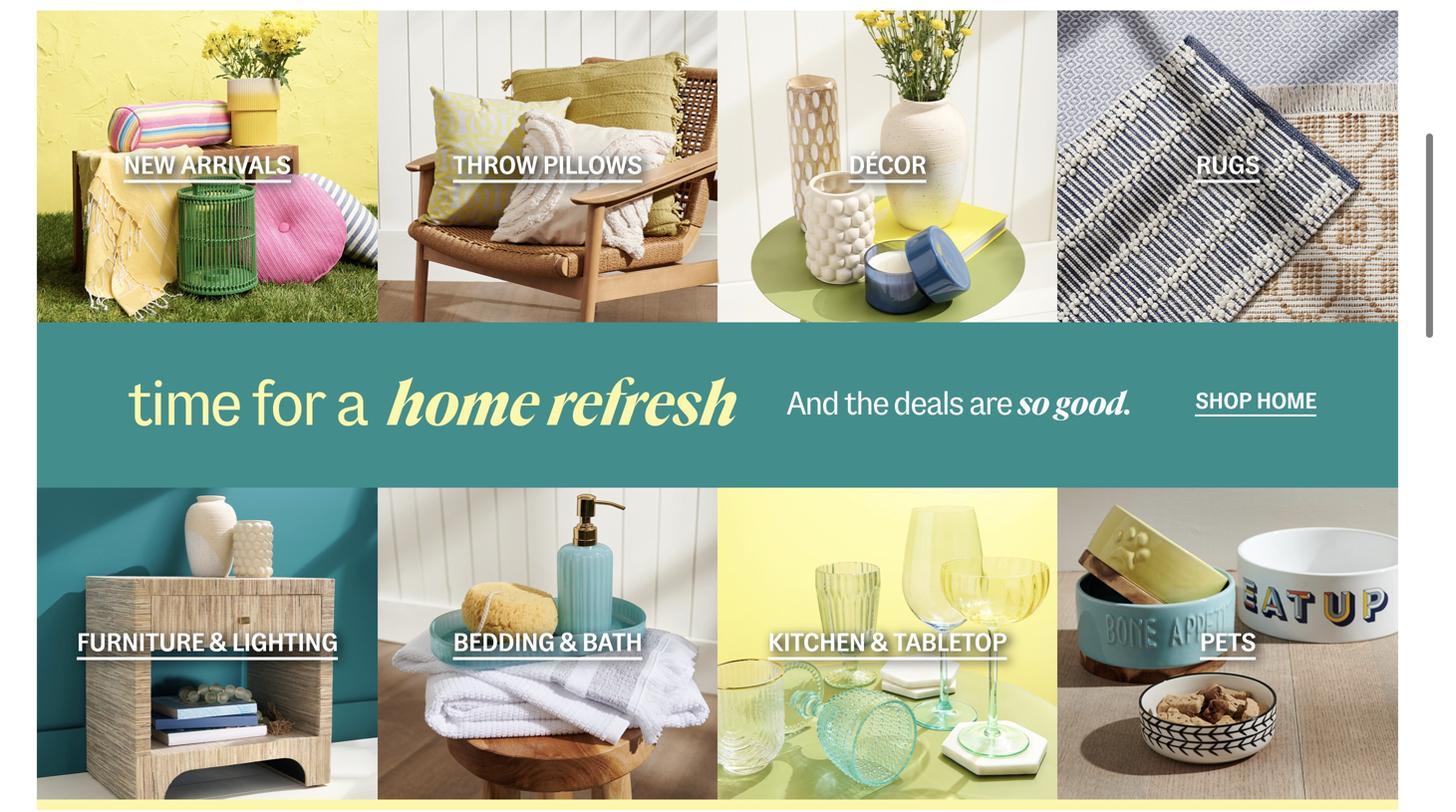 Task type: locate. For each thing, give the bounding box(es) containing it.
& left 'lighting'
[[210, 629, 227, 656]]

pets
[[1200, 629, 1256, 656]]

furniture
[[77, 629, 204, 656]]

3 & from the left
[[871, 629, 888, 656]]

new arrivals image
[[37, 9, 378, 324]]

& for furniture
[[210, 629, 227, 656]]

2 horizontal spatial &
[[871, 629, 888, 656]]

new arrivals link
[[37, 9, 378, 324]]

tabletop
[[893, 629, 1007, 656]]

&
[[210, 629, 227, 656], [560, 629, 577, 656], [871, 629, 888, 656]]

throw pillows image
[[378, 10, 718, 324]]

2 & from the left
[[560, 629, 577, 656]]

bedding
[[453, 629, 555, 656]]

furniture & lighting link
[[37, 487, 378, 802]]

furniture & lighting
[[77, 629, 338, 656]]

set up your space image
[[37, 800, 1399, 810]]

arrivals
[[181, 152, 291, 179]]

time for a home refresh. and the deals are so good. image
[[37, 323, 1399, 489]]

& left bath
[[560, 629, 577, 656]]

kitchen & tabletop
[[768, 629, 1007, 656]]

& for bedding
[[560, 629, 577, 656]]

throw pillows link
[[378, 10, 718, 324]]

& for kitchen
[[871, 629, 888, 656]]

bedding & bath
[[453, 629, 642, 656]]

& right kitchen
[[871, 629, 888, 656]]

1 horizontal spatial &
[[560, 629, 577, 656]]

pets link
[[1058, 487, 1399, 801]]

kitchen & tabletop link
[[718, 487, 1058, 801]]

rugs link
[[1058, 7, 1399, 326]]

dã©cor image
[[718, 10, 1058, 324]]

kitchen & tabletop image
[[718, 487, 1058, 801]]

1 & from the left
[[210, 629, 227, 656]]

0 horizontal spatial &
[[210, 629, 227, 656]]

bedding & bath link
[[378, 487, 718, 802]]

pillows
[[543, 152, 642, 179]]

bedding & bath image
[[378, 487, 718, 802]]



Task type: vqa. For each thing, say whether or not it's contained in the screenshot.
rugs "link"
yes



Task type: describe. For each thing, give the bounding box(es) containing it.
rugs image
[[1058, 7, 1399, 326]]

décor link
[[718, 10, 1058, 324]]

kitchen
[[768, 629, 866, 656]]

throw pillows
[[453, 152, 642, 179]]

shop home
[[1195, 389, 1317, 413]]

new
[[124, 152, 175, 179]]

throw
[[453, 152, 538, 179]]

new arrivals
[[124, 152, 291, 179]]

décor
[[849, 152, 927, 179]]

shop home link
[[1195, 388, 1317, 417]]

shop
[[1195, 389, 1252, 413]]

lighting
[[232, 629, 338, 656]]

rugs
[[1196, 152, 1260, 179]]

pets image
[[1058, 487, 1399, 801]]

home
[[1257, 389, 1317, 413]]

bath
[[582, 629, 642, 656]]

furniture & lighting image
[[37, 487, 378, 802]]



